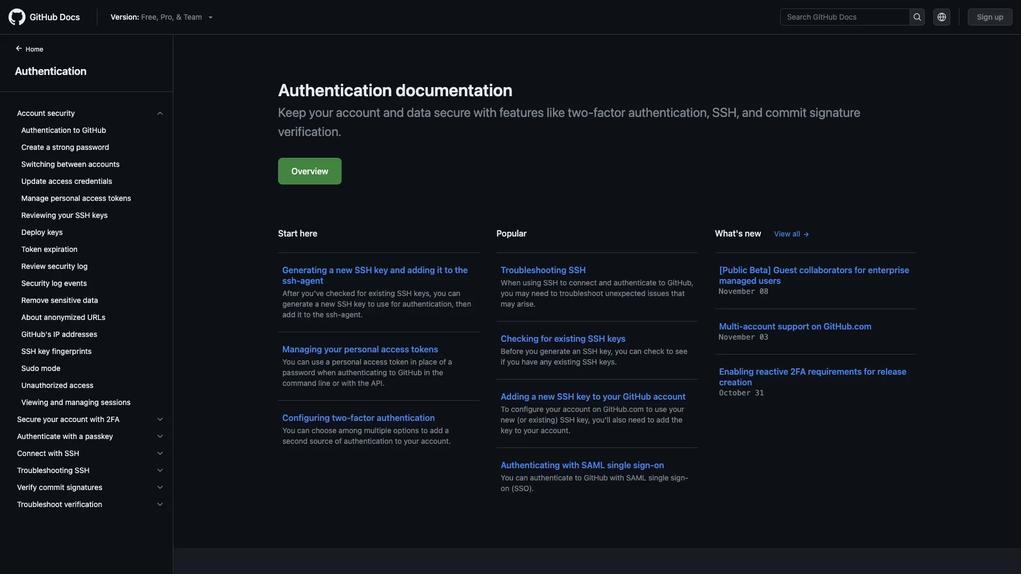 Task type: locate. For each thing, give the bounding box(es) containing it.
a up checked
[[329, 265, 334, 275]]

account security element
[[9, 105, 173, 411], [9, 122, 173, 411]]

0 vertical spatial authentication
[[15, 64, 87, 77]]

security down expiration
[[48, 262, 75, 271]]

1 horizontal spatial single
[[648, 474, 669, 482]]

secure
[[17, 415, 41, 424]]

then
[[456, 300, 471, 308]]

1 horizontal spatial troubleshooting
[[501, 265, 567, 275]]

november down managed
[[719, 287, 755, 296]]

1 vertical spatial authentication,
[[403, 300, 454, 308]]

may
[[515, 289, 529, 298], [501, 300, 515, 308]]

sc 9kayk9 0 image for account security
[[156, 109, 164, 118]]

generate up any
[[540, 347, 570, 356]]

authentication down home link at top
[[15, 64, 87, 77]]

you up "(sso)."
[[501, 474, 514, 482]]

secure your account with 2fa button
[[13, 411, 169, 428]]

1 horizontal spatial need
[[628, 416, 645, 424]]

enabling reactive 2fa requirements for release creation october 31
[[719, 367, 907, 398]]

see
[[675, 347, 687, 356]]

1 horizontal spatial add
[[430, 426, 443, 435]]

2 sc 9kayk9 0 image from the top
[[156, 500, 164, 509]]

github inside github docs link
[[30, 12, 58, 22]]

3 sc 9kayk9 0 image from the top
[[156, 432, 164, 441]]

1 sc 9kayk9 0 image from the top
[[156, 109, 164, 118]]

deploy
[[21, 228, 45, 237]]

and inside troubleshooting ssh when using ssh to connect and authenticate to github, you may need to troubleshoot unexpected issues that may arise.
[[599, 278, 612, 287]]

using
[[523, 278, 541, 287]]

0 horizontal spatial single
[[607, 460, 631, 470]]

authentication inside the authentication link
[[15, 64, 87, 77]]

you up the keys. at the right bottom of the page
[[615, 347, 627, 356]]

deploy keys link
[[13, 224, 169, 241]]

to
[[501, 405, 509, 414]]

your
[[309, 105, 333, 120], [58, 211, 73, 220], [324, 344, 342, 354], [603, 392, 621, 402], [546, 405, 561, 414], [669, 405, 684, 414], [43, 415, 58, 424], [524, 426, 539, 435], [404, 437, 419, 446]]

2 vertical spatial keys
[[607, 334, 626, 344]]

check
[[644, 347, 664, 356]]

0 vertical spatial two-
[[568, 105, 594, 120]]

key, left the you'll
[[577, 416, 590, 424]]

a up when
[[326, 358, 330, 366]]

account security
[[17, 109, 75, 118]]

2 horizontal spatial add
[[656, 416, 669, 424]]

0 vertical spatial november
[[719, 287, 755, 296]]

review
[[21, 262, 46, 271]]

enterprise
[[868, 265, 909, 275]]

keys up token expiration
[[47, 228, 63, 237]]

authentication up options
[[377, 413, 435, 423]]

authenticate inside authenticating with saml single sign-on you can authenticate to github with saml single sign- on (sso).
[[530, 474, 573, 482]]

2 vertical spatial authentication
[[21, 126, 71, 135]]

0 horizontal spatial it
[[297, 310, 302, 319]]

1 vertical spatial password
[[282, 368, 315, 377]]

1 vertical spatial may
[[501, 300, 515, 308]]

1 horizontal spatial use
[[377, 300, 389, 308]]

08
[[760, 287, 769, 296]]

key left 'adding'
[[374, 265, 388, 275]]

0 vertical spatial factor
[[594, 105, 625, 120]]

1 horizontal spatial generate
[[540, 347, 570, 356]]

multi-
[[719, 321, 743, 331]]

1 horizontal spatial factor
[[594, 105, 625, 120]]

can up the then
[[448, 289, 460, 298]]

1 vertical spatial authenticate
[[530, 474, 573, 482]]

you down managing
[[282, 358, 295, 366]]

ssh up signatures at the left
[[75, 466, 89, 475]]

personal
[[51, 194, 80, 203], [344, 344, 379, 354], [332, 358, 361, 366]]

verify commit signatures button
[[13, 479, 169, 496]]

it
[[437, 265, 442, 275], [297, 310, 302, 319]]

in
[[411, 358, 417, 366], [424, 368, 430, 377]]

0 horizontal spatial 2fa
[[106, 415, 120, 424]]

a left passkey
[[79, 432, 83, 441]]

authentication, inside generating a new ssh key and adding it to the ssh-agent after you've checked for existing ssh keys, you can generate a new ssh key to use for authentication, then add it to the ssh-agent.
[[403, 300, 454, 308]]

personal inside the authentication element
[[51, 194, 80, 203]]

among
[[339, 426, 362, 435]]

ssh down manage personal access tokens
[[75, 211, 90, 220]]

2fa right reactive
[[790, 367, 806, 377]]

1 horizontal spatial tokens
[[411, 344, 438, 354]]

security up authentication to github on the left top of the page
[[47, 109, 75, 118]]

options
[[393, 426, 419, 435]]

troubleshooting inside troubleshooting ssh when using ssh to connect and authenticate to github, you may need to troubleshoot unexpected issues that may arise.
[[501, 265, 567, 275]]

1 vertical spatial use
[[312, 358, 324, 366]]

security inside dropdown button
[[47, 109, 75, 118]]

authentication
[[377, 413, 435, 423], [344, 437, 393, 446]]

on inside adding a new ssh key to your github account to configure your account on github.com to use your new (or existing) ssh key, you'll also need to add the key to your account.
[[593, 405, 601, 414]]

password down authentication to github link
[[76, 143, 109, 152]]

troubleshooting ssh
[[17, 466, 89, 475]]

key,
[[600, 347, 613, 356], [577, 416, 590, 424]]

0 vertical spatial tokens
[[108, 194, 131, 203]]

add right options
[[430, 426, 443, 435]]

add inside generating a new ssh key and adding it to the ssh-agent after you've checked for existing ssh keys, you can generate a new ssh key to use for authentication, then add it to the ssh-agent.
[[282, 310, 295, 319]]

key, inside checking for existing ssh keys before you generate an ssh key, you can check to see if you have any existing ssh keys.
[[600, 347, 613, 356]]

log up 'events'
[[77, 262, 88, 271]]

add down after in the bottom left of the page
[[282, 310, 295, 319]]

0 vertical spatial data
[[407, 105, 431, 120]]

can left check
[[629, 347, 642, 356]]

you down when
[[501, 289, 513, 298]]

account.
[[541, 426, 571, 435], [421, 437, 451, 446]]

token expiration link
[[13, 241, 169, 258]]

sc 9kayk9 0 image inside troubleshoot verification dropdown button
[[156, 500, 164, 509]]

2 account security element from the top
[[9, 122, 173, 411]]

ssh up sudo
[[21, 347, 36, 356]]

password
[[76, 143, 109, 152], [282, 368, 315, 377]]

key, up the keys. at the right bottom of the page
[[600, 347, 613, 356]]

1 vertical spatial account.
[[421, 437, 451, 446]]

0 vertical spatial authenticate
[[614, 278, 657, 287]]

authentication link
[[13, 63, 160, 79]]

1 horizontal spatial 2fa
[[790, 367, 806, 377]]

password up command
[[282, 368, 315, 377]]

with inside managing your personal access tokens you can use a personal access token in place of a password when authenticating to github in the command line or with the api.
[[342, 379, 356, 388]]

0 horizontal spatial authentication,
[[403, 300, 454, 308]]

2 security from the top
[[48, 262, 75, 271]]

1 vertical spatial authentication
[[278, 80, 392, 100]]

you right keys,
[[434, 289, 446, 298]]

account inside authentication documentation keep your account and data secure with features like two-factor authentication, ssh, and commit signature verification.
[[336, 105, 380, 120]]

2 vertical spatial you
[[501, 474, 514, 482]]

5 sc 9kayk9 0 image from the top
[[156, 483, 164, 492]]

unauthorized access link
[[13, 377, 169, 394]]

sc 9kayk9 0 image inside verify commit signatures dropdown button
[[156, 483, 164, 492]]

ssh
[[75, 211, 90, 220], [355, 265, 372, 275], [569, 265, 586, 275], [543, 278, 558, 287], [397, 289, 412, 298], [337, 300, 352, 308], [588, 334, 605, 344], [21, 347, 36, 356], [583, 347, 598, 356], [582, 358, 597, 366], [557, 392, 574, 402], [560, 416, 575, 424], [64, 449, 79, 458], [75, 466, 89, 475]]

need down using
[[531, 289, 549, 298]]

security for account
[[47, 109, 75, 118]]

use inside generating a new ssh key and adding it to the ssh-agent after you've checked for existing ssh keys, you can generate a new ssh key to use for authentication, then add it to the ssh-agent.
[[377, 300, 389, 308]]

ssh right existing) in the bottom of the page
[[560, 416, 575, 424]]

sc 9kayk9 0 image inside "secure your account with 2fa" dropdown button
[[156, 415, 164, 424]]

in left the place
[[411, 358, 417, 366]]

commit down the troubleshooting ssh
[[39, 483, 64, 492]]

0 vertical spatial authentication,
[[628, 105, 709, 120]]

review security log
[[21, 262, 88, 271]]

to inside checking for existing ssh keys before you generate an ssh key, you can check to see if you have any existing ssh keys.
[[666, 347, 673, 356]]

collaborators
[[799, 265, 852, 275]]

the
[[455, 265, 468, 275], [313, 310, 324, 319], [432, 368, 443, 377], [358, 379, 369, 388], [671, 416, 683, 424]]

a inside adding a new ssh key to your github account to configure your account on github.com to use your new (or existing) ssh key, you'll also need to add the key to your account.
[[531, 392, 536, 402]]

arise.
[[517, 300, 536, 308]]

troubleshooting inside troubleshooting ssh dropdown button
[[17, 466, 73, 475]]

november down multi-
[[719, 333, 755, 341]]

access down "switching between accounts"
[[48, 177, 72, 186]]

sc 9kayk9 0 image
[[156, 109, 164, 118], [156, 415, 164, 424], [156, 432, 164, 441], [156, 449, 164, 458], [156, 483, 164, 492]]

0 vertical spatial authentication
[[377, 413, 435, 423]]

credentials
[[74, 177, 112, 186]]

1 vertical spatial log
[[52, 279, 62, 288]]

start
[[278, 228, 298, 239]]

you up second
[[282, 426, 295, 435]]

can down configuring
[[297, 426, 310, 435]]

and
[[383, 105, 404, 120], [742, 105, 763, 120], [390, 265, 405, 275], [599, 278, 612, 287], [50, 398, 63, 407]]

keys up the keys. at the right bottom of the page
[[607, 334, 626, 344]]

1 november from the top
[[719, 287, 755, 296]]

authentication up the keep on the top of page
[[278, 80, 392, 100]]

authentication down multiple
[[344, 437, 393, 446]]

1 horizontal spatial keys
[[92, 211, 108, 220]]

need inside adding a new ssh key to your github account to configure your account on github.com to use your new (or existing) ssh key, you'll also need to add the key to your account.
[[628, 416, 645, 424]]

events
[[64, 279, 87, 288]]

authenticate with a passkey
[[17, 432, 113, 441]]

november 08 element
[[719, 287, 769, 296]]

1 vertical spatial two-
[[332, 413, 351, 423]]

generating a new ssh key and adding it to the ssh-agent after you've checked for existing ssh keys, you can generate a new ssh key to use for authentication, then add it to the ssh-agent.
[[282, 265, 471, 319]]

1 security from the top
[[47, 109, 75, 118]]

github's ip addresses
[[21, 330, 97, 339]]

factor inside authentication documentation keep your account and data secure with features like two-factor authentication, ssh, and commit signature verification.
[[594, 105, 625, 120]]

account. inside adding a new ssh key to your github account to configure your account on github.com to use your new (or existing) ssh key, you'll also need to add the key to your account.
[[541, 426, 571, 435]]

commit left signature
[[766, 105, 807, 120]]

1 vertical spatial ssh-
[[326, 310, 341, 319]]

tokens down the credentials
[[108, 194, 131, 203]]

0 vertical spatial need
[[531, 289, 549, 298]]

1 vertical spatial data
[[83, 296, 98, 305]]

generate inside generating a new ssh key and adding it to the ssh-agent after you've checked for existing ssh keys, you can generate a new ssh key to use for authentication, then add it to the ssh-agent.
[[282, 300, 313, 308]]

of inside configuring two-factor authentication you can choose among multiple options to add a second source of authentication to your account.
[[335, 437, 342, 446]]

troubleshooting up using
[[501, 265, 567, 275]]

you right if
[[507, 358, 520, 366]]

2 vertical spatial use
[[655, 405, 667, 414]]

tokens
[[108, 194, 131, 203], [411, 344, 438, 354]]

0 vertical spatial saml
[[582, 460, 605, 470]]

key down an
[[576, 392, 590, 402]]

0 vertical spatial log
[[77, 262, 88, 271]]

0 horizontal spatial in
[[411, 358, 417, 366]]

0 horizontal spatial saml
[[582, 460, 605, 470]]

secure your account with 2fa
[[17, 415, 120, 424]]

tokens inside the account security element
[[108, 194, 131, 203]]

what's new
[[715, 228, 761, 239]]

features
[[500, 105, 544, 120]]

update
[[21, 177, 46, 186]]

use inside managing your personal access tokens you can use a personal access token in place of a password when authenticating to github in the command line or with the api.
[[312, 358, 324, 366]]

0 vertical spatial sign-
[[633, 460, 654, 470]]

sensitive
[[51, 296, 81, 305]]

2 sc 9kayk9 0 image from the top
[[156, 415, 164, 424]]

sc 9kayk9 0 image
[[156, 466, 164, 475], [156, 500, 164, 509]]

account up verification.
[[336, 105, 380, 120]]

new up checked
[[336, 265, 353, 275]]

two- right the 'like'
[[568, 105, 594, 120]]

sc 9kayk9 0 image inside the authenticate with a passkey dropdown button
[[156, 432, 164, 441]]

0 vertical spatial you
[[282, 358, 295, 366]]

need right the also
[[628, 416, 645, 424]]

github.com up requirements
[[824, 321, 872, 331]]

log down review security log
[[52, 279, 62, 288]]

can up "(sso)."
[[516, 474, 528, 482]]

may left arise.
[[501, 300, 515, 308]]

0 vertical spatial key,
[[600, 347, 613, 356]]

1 horizontal spatial ssh-
[[326, 310, 341, 319]]

ssh down authenticate with a passkey
[[64, 449, 79, 458]]

your inside authentication documentation keep your account and data secure with features like two-factor authentication, ssh, and commit signature verification.
[[309, 105, 333, 120]]

it down after in the bottom left of the page
[[297, 310, 302, 319]]

ssh right an
[[583, 347, 598, 356]]

key up sudo mode
[[38, 347, 50, 356]]

1 vertical spatial generate
[[540, 347, 570, 356]]

new down to
[[501, 416, 515, 424]]

key up agent.
[[354, 300, 366, 308]]

sc 9kayk9 0 image inside troubleshooting ssh dropdown button
[[156, 466, 164, 475]]

sc 9kayk9 0 image for troubleshoot verification
[[156, 500, 164, 509]]

with inside authentication documentation keep your account and data secure with features like two-factor authentication, ssh, and commit signature verification.
[[474, 105, 497, 120]]

0 horizontal spatial need
[[531, 289, 549, 298]]

tokens up the place
[[411, 344, 438, 354]]

switching between accounts
[[21, 160, 120, 169]]

a left strong
[[46, 143, 50, 152]]

existing
[[369, 289, 395, 298], [554, 334, 586, 344], [554, 358, 580, 366]]

0 vertical spatial in
[[411, 358, 417, 366]]

may up arise.
[[515, 289, 529, 298]]

1 horizontal spatial log
[[77, 262, 88, 271]]

2fa inside dropdown button
[[106, 415, 120, 424]]

for inside enabling reactive 2fa requirements for release creation october 31
[[864, 367, 875, 377]]

1 horizontal spatial authentication,
[[628, 105, 709, 120]]

0 horizontal spatial commit
[[39, 483, 64, 492]]

data down security log events link
[[83, 296, 98, 305]]

2 horizontal spatial use
[[655, 405, 667, 414]]

1 vertical spatial it
[[297, 310, 302, 319]]

account down viewing and managing sessions
[[60, 415, 88, 424]]

keys down 'manage personal access tokens' link
[[92, 211, 108, 220]]

existing up an
[[554, 334, 586, 344]]

sign up
[[977, 12, 1004, 21]]

1 vertical spatial need
[[628, 416, 645, 424]]

1 horizontal spatial password
[[282, 368, 315, 377]]

a inside configuring two-factor authentication you can choose among multiple options to add a second source of authentication to your account.
[[445, 426, 449, 435]]

authenticate inside troubleshooting ssh when using ssh to connect and authenticate to github, you may need to troubleshoot unexpected issues that may arise.
[[614, 278, 657, 287]]

1 horizontal spatial account.
[[541, 426, 571, 435]]

commit inside authentication documentation keep your account and data secure with features like two-factor authentication, ssh, and commit signature verification.
[[766, 105, 807, 120]]

sudo
[[21, 364, 39, 373]]

sign-
[[633, 460, 654, 470], [671, 474, 688, 482]]

0 vertical spatial personal
[[51, 194, 80, 203]]

2fa down sessions
[[106, 415, 120, 424]]

of right the place
[[439, 358, 446, 366]]

a right the place
[[448, 358, 452, 366]]

security for review
[[48, 262, 75, 271]]

sc 9kayk9 0 image for secure your account with 2fa
[[156, 415, 164, 424]]

creation
[[719, 377, 752, 387]]

data left secure
[[407, 105, 431, 120]]

0 vertical spatial ssh-
[[282, 276, 300, 286]]

0 vertical spatial use
[[377, 300, 389, 308]]

0 horizontal spatial key,
[[577, 416, 590, 424]]

on inside multi-account support on github.com november 03
[[812, 321, 822, 331]]

account security button
[[13, 105, 169, 122]]

1 horizontal spatial two-
[[568, 105, 594, 120]]

existing left keys,
[[369, 289, 395, 298]]

1 horizontal spatial key,
[[600, 347, 613, 356]]

1 vertical spatial commit
[[39, 483, 64, 492]]

of down "among"
[[335, 437, 342, 446]]

sudo mode
[[21, 364, 60, 373]]

0 horizontal spatial tokens
[[108, 194, 131, 203]]

access
[[48, 177, 72, 186], [82, 194, 106, 203], [381, 344, 409, 354], [363, 358, 387, 366], [70, 381, 93, 390]]

sign up link
[[968, 9, 1013, 26]]

1 vertical spatial single
[[648, 474, 669, 482]]

troubleshoot
[[17, 500, 62, 509]]

0 horizontal spatial keys
[[47, 228, 63, 237]]

your inside managing your personal access tokens you can use a personal access token in place of a password when authenticating to github in the command line or with the api.
[[324, 344, 342, 354]]

keys,
[[414, 289, 432, 298]]

2 november from the top
[[719, 333, 755, 341]]

when
[[317, 368, 336, 377]]

factor inside configuring two-factor authentication you can choose among multiple options to add a second source of authentication to your account.
[[351, 413, 375, 423]]

can inside checking for existing ssh keys before you generate an ssh key, you can check to see if you have any existing ssh keys.
[[629, 347, 642, 356]]

1 vertical spatial sc 9kayk9 0 image
[[156, 500, 164, 509]]

2 vertical spatial existing
[[554, 358, 580, 366]]

0 vertical spatial account.
[[541, 426, 571, 435]]

ssh right using
[[543, 278, 558, 287]]

1 vertical spatial key,
[[577, 416, 590, 424]]

authentication for to
[[21, 126, 71, 135]]

command
[[282, 379, 316, 388]]

0 vertical spatial password
[[76, 143, 109, 152]]

1 vertical spatial saml
[[626, 474, 646, 482]]

to inside the account security element
[[73, 126, 80, 135]]

two- up "among"
[[332, 413, 351, 423]]

[public
[[719, 265, 747, 275]]

0 vertical spatial generate
[[282, 300, 313, 308]]

authentication for documentation
[[278, 80, 392, 100]]

managed
[[719, 276, 757, 286]]

authentication element
[[0, 43, 173, 573]]

None search field
[[780, 9, 925, 26]]

1 vertical spatial in
[[424, 368, 430, 377]]

4 sc 9kayk9 0 image from the top
[[156, 449, 164, 458]]

ssh left the keys. at the right bottom of the page
[[582, 358, 597, 366]]

on
[[812, 321, 822, 331], [593, 405, 601, 414], [654, 460, 664, 470], [501, 484, 509, 493]]

october
[[719, 389, 751, 398]]

select language: current language is english image
[[938, 13, 946, 21]]

token
[[21, 245, 42, 254]]

authenticate up unexpected
[[614, 278, 657, 287]]

ssh- up after in the bottom left of the page
[[282, 276, 300, 286]]

0 horizontal spatial data
[[83, 296, 98, 305]]

0 vertical spatial of
[[439, 358, 446, 366]]

0 vertical spatial github.com
[[824, 321, 872, 331]]

0 horizontal spatial generate
[[282, 300, 313, 308]]

add right the also
[[656, 416, 669, 424]]

can inside authenticating with saml single sign-on you can authenticate to github with saml single sign- on (sso).
[[516, 474, 528, 482]]

account up 03
[[743, 321, 776, 331]]

can inside configuring two-factor authentication you can choose among multiple options to add a second source of authentication to your account.
[[297, 426, 310, 435]]

[public beta] guest collaborators for enterprise managed users november 08
[[719, 265, 909, 296]]

connect with ssh
[[17, 449, 79, 458]]

1 vertical spatial factor
[[351, 413, 375, 423]]

sc 9kayk9 0 image inside account security dropdown button
[[156, 109, 164, 118]]

sc 9kayk9 0 image inside connect with ssh dropdown button
[[156, 449, 164, 458]]

authentication inside authentication documentation keep your account and data secure with features like two-factor authentication, ssh, and commit signature verification.
[[278, 80, 392, 100]]

generate down after in the bottom left of the page
[[282, 300, 313, 308]]

authentication down account security
[[21, 126, 71, 135]]

a up configure in the right of the page
[[531, 392, 536, 402]]

1 vertical spatial troubleshooting
[[17, 466, 73, 475]]

view all link
[[774, 228, 810, 240]]

tooltip
[[987, 540, 1008, 562]]

2 horizontal spatial keys
[[607, 334, 626, 344]]

keys
[[92, 211, 108, 220], [47, 228, 63, 237], [607, 334, 626, 344]]

free,
[[141, 12, 159, 21]]

a inside dropdown button
[[79, 432, 83, 441]]

create
[[21, 143, 44, 152]]

deploy keys
[[21, 228, 63, 237]]

log
[[77, 262, 88, 271], [52, 279, 62, 288]]

it right 'adding'
[[437, 265, 442, 275]]

troubleshooting down connect with ssh
[[17, 466, 73, 475]]

update access credentials
[[21, 177, 112, 186]]

1 sc 9kayk9 0 image from the top
[[156, 466, 164, 475]]

account
[[17, 109, 45, 118]]

multi-account support on github.com november 03
[[719, 321, 872, 341]]

0 horizontal spatial troubleshooting
[[17, 466, 73, 475]]

can down managing
[[297, 358, 310, 366]]

password inside managing your personal access tokens you can use a personal access token in place of a password when authenticating to github in the command line or with the api.
[[282, 368, 315, 377]]

tokens inside managing your personal access tokens you can use a personal access token in place of a password when authenticating to github in the command line or with the api.
[[411, 344, 438, 354]]

connect with ssh button
[[13, 445, 169, 462]]

november inside [public beta] guest collaborators for enterprise managed users november 08
[[719, 287, 755, 296]]

authentication inside authentication to github link
[[21, 126, 71, 135]]

0 horizontal spatial account.
[[421, 437, 451, 446]]

0 horizontal spatial log
[[52, 279, 62, 288]]

1 account security element from the top
[[9, 105, 173, 411]]

november 03 element
[[719, 333, 769, 341]]

about
[[21, 313, 42, 322]]

2 vertical spatial add
[[430, 426, 443, 435]]



Task type: describe. For each thing, give the bounding box(es) containing it.
also
[[612, 416, 626, 424]]

ip
[[53, 330, 60, 339]]

and inside generating a new ssh key and adding it to the ssh-agent after you've checked for existing ssh keys, you can generate a new ssh key to use for authentication, then add it to the ssh-agent.
[[390, 265, 405, 275]]

token
[[389, 358, 409, 366]]

view
[[774, 229, 791, 238]]

users
[[759, 276, 781, 286]]

to inside authenticating with saml single sign-on you can authenticate to github with saml single sign- on (sso).
[[575, 474, 582, 482]]

authenticate for with
[[530, 474, 573, 482]]

troubleshoot
[[560, 289, 603, 298]]

can inside generating a new ssh key and adding it to the ssh-agent after you've checked for existing ssh keys, you can generate a new ssh key to use for authentication, then add it to the ssh-agent.
[[448, 289, 460, 298]]

access down the credentials
[[82, 194, 106, 203]]

account. inside configuring two-factor authentication you can choose among multiple options to add a second source of authentication to your account.
[[421, 437, 451, 446]]

ssh up existing) in the bottom of the page
[[557, 392, 574, 402]]

ssh inside dropdown button
[[64, 449, 79, 458]]

or
[[332, 379, 340, 388]]

a down you've
[[315, 300, 319, 308]]

new down checked
[[321, 300, 335, 308]]

for inside checking for existing ssh keys before you generate an ssh key, you can check to see if you have any existing ssh keys.
[[541, 334, 552, 344]]

authentication, inside authentication documentation keep your account and data secure with features like two-factor authentication, ssh, and commit signature verification.
[[628, 105, 709, 120]]

access up managing
[[70, 381, 93, 390]]

key inside the account security element
[[38, 347, 50, 356]]

about anonymized urls
[[21, 313, 105, 322]]

you inside troubleshooting ssh when using ssh to connect and authenticate to github, you may need to troubleshoot unexpected issues that may arise.
[[501, 289, 513, 298]]

existing)
[[529, 416, 558, 424]]

about anonymized urls link
[[13, 309, 169, 326]]

2 vertical spatial personal
[[332, 358, 361, 366]]

viewing and managing sessions link
[[13, 394, 169, 411]]

popular
[[497, 228, 527, 239]]

add inside configuring two-factor authentication you can choose among multiple options to add a second source of authentication to your account.
[[430, 426, 443, 435]]

key down to
[[501, 426, 513, 435]]

to inside managing your personal access tokens you can use a personal access token in place of a password when authenticating to github in the command line or with the api.
[[389, 368, 396, 377]]

verify commit signatures
[[17, 483, 102, 492]]

two- inside authentication documentation keep your account and data secure with features like two-factor authentication, ssh, and commit signature verification.
[[568, 105, 594, 120]]

sc 9kayk9 0 image for authenticate with a passkey
[[156, 432, 164, 441]]

keys inside checking for existing ssh keys before you generate an ssh key, you can check to see if you have any existing ssh keys.
[[607, 334, 626, 344]]

troubleshooting for troubleshooting ssh
[[17, 466, 73, 475]]

you up have
[[525, 347, 538, 356]]

authentication to github link
[[13, 122, 169, 139]]

1 horizontal spatial in
[[424, 368, 430, 377]]

github's ip addresses link
[[13, 326, 169, 343]]

commit inside dropdown button
[[39, 483, 64, 492]]

signatures
[[66, 483, 102, 492]]

docs
[[60, 12, 80, 22]]

agent.
[[341, 310, 363, 319]]

november inside multi-account support on github.com november 03
[[719, 333, 755, 341]]

account inside multi-account support on github.com november 03
[[743, 321, 776, 331]]

Search GitHub Docs search field
[[781, 9, 910, 25]]

1 horizontal spatial saml
[[626, 474, 646, 482]]

two- inside configuring two-factor authentication you can choose among multiple options to add a second source of authentication to your account.
[[332, 413, 351, 423]]

0 vertical spatial keys
[[92, 211, 108, 220]]

scroll to top image
[[993, 547, 1002, 555]]

github.com inside adding a new ssh key to your github account to configure your account on github.com to use your new (or existing) ssh key, you'll also need to add the key to your account.
[[603, 405, 644, 414]]

ssh down checked
[[337, 300, 352, 308]]

enabling
[[719, 367, 754, 377]]

generating
[[282, 265, 327, 275]]

signature
[[810, 105, 861, 120]]

sc 9kayk9 0 image for connect with ssh
[[156, 449, 164, 458]]

up
[[995, 12, 1004, 21]]

place
[[419, 358, 437, 366]]

troubleshooting ssh button
[[13, 462, 169, 479]]

if
[[501, 358, 505, 366]]

account security element containing authentication to github
[[9, 122, 173, 411]]

2fa inside enabling reactive 2fa requirements for release creation october 31
[[790, 367, 806, 377]]

you inside managing your personal access tokens you can use a personal access token in place of a password when authenticating to github in the command line or with the api.
[[282, 358, 295, 366]]

use inside adding a new ssh key to your github account to configure your account on github.com to use your new (or existing) ssh key, you'll also need to add the key to your account.
[[655, 405, 667, 414]]

ssh left keys,
[[397, 289, 412, 298]]

sign
[[977, 12, 993, 21]]

remove sensitive data
[[21, 296, 98, 305]]

account down see
[[653, 392, 686, 402]]

your inside dropdown button
[[43, 415, 58, 424]]

0 vertical spatial single
[[607, 460, 631, 470]]

0 vertical spatial may
[[515, 289, 529, 298]]

with inside dropdown button
[[90, 415, 104, 424]]

when
[[501, 278, 521, 287]]

sc 9kayk9 0 image for troubleshooting ssh
[[156, 466, 164, 475]]

1 vertical spatial authentication
[[344, 437, 393, 446]]

account inside "secure your account with 2fa" dropdown button
[[60, 415, 88, 424]]

update access credentials link
[[13, 173, 169, 190]]

and inside viewing and managing sessions link
[[50, 398, 63, 407]]

github inside authenticating with saml single sign-on you can authenticate to github with saml single sign- on (sso).
[[584, 474, 608, 482]]

access up token
[[381, 344, 409, 354]]

github inside authentication to github link
[[82, 126, 106, 135]]

expiration
[[44, 245, 78, 254]]

sc 9kayk9 0 image for verify commit signatures
[[156, 483, 164, 492]]

1 vertical spatial sign-
[[671, 474, 688, 482]]

new right what's
[[745, 228, 761, 239]]

ssh up connect
[[569, 265, 586, 275]]

&
[[176, 12, 181, 21]]

can inside managing your personal access tokens you can use a personal access token in place of a password when authenticating to github in the command line or with the api.
[[297, 358, 310, 366]]

strong
[[52, 143, 74, 152]]

choose
[[312, 426, 337, 435]]

1 vertical spatial personal
[[344, 344, 379, 354]]

unauthorized
[[21, 381, 67, 390]]

of inside managing your personal access tokens you can use a personal access token in place of a password when authenticating to github in the command line or with the api.
[[439, 358, 446, 366]]

team
[[183, 12, 202, 21]]

source
[[310, 437, 333, 446]]

remove
[[21, 296, 49, 305]]

support
[[778, 321, 809, 331]]

connect
[[17, 449, 46, 458]]

reviewing
[[21, 211, 56, 220]]

need inside troubleshooting ssh when using ssh to connect and authenticate to github, you may need to troubleshoot unexpected issues that may arise.
[[531, 289, 549, 298]]

github inside adding a new ssh key to your github account to configure your account on github.com to use your new (or existing) ssh key, you'll also need to add the key to your account.
[[623, 392, 651, 402]]

31
[[755, 389, 764, 398]]

manage personal access tokens link
[[13, 190, 169, 207]]

multiple
[[364, 426, 391, 435]]

home link
[[11, 44, 60, 55]]

authenticate for ssh
[[614, 278, 657, 287]]

authenticating
[[501, 460, 560, 470]]

github inside managing your personal access tokens you can use a personal access token in place of a password when authenticating to github in the command line or with the api.
[[398, 368, 422, 377]]

you inside configuring two-factor authentication you can choose among multiple options to add a second source of authentication to your account.
[[282, 426, 295, 435]]

authenticating with saml single sign-on you can authenticate to github with saml single sign- on (sso).
[[501, 460, 688, 493]]

beta]
[[750, 265, 771, 275]]

0 horizontal spatial ssh-
[[282, 276, 300, 286]]

data inside authentication documentation keep your account and data secure with features like two-factor authentication, ssh, and commit signature verification.
[[407, 105, 431, 120]]

ssh key fingerprints
[[21, 347, 92, 356]]

troubleshoot verification button
[[13, 496, 169, 513]]

october 31 element
[[719, 389, 764, 398]]

password inside the account security element
[[76, 143, 109, 152]]

existing inside generating a new ssh key and adding it to the ssh-agent after you've checked for existing ssh keys, you can generate a new ssh key to use for authentication, then add it to the ssh-agent.
[[369, 289, 395, 298]]

account security element containing account security
[[9, 105, 173, 411]]

issues
[[648, 289, 669, 298]]

you inside generating a new ssh key and adding it to the ssh-agent after you've checked for existing ssh keys, you can generate a new ssh key to use for authentication, then add it to the ssh-agent.
[[434, 289, 446, 298]]

security
[[21, 279, 50, 288]]

ssh up checked
[[355, 265, 372, 275]]

add inside adding a new ssh key to your github account to configure your account on github.com to use your new (or existing) ssh key, you'll also need to add the key to your account.
[[656, 416, 669, 424]]

adding a new ssh key to your github account to configure your account on github.com to use your new (or existing) ssh key, you'll also need to add the key to your account.
[[501, 392, 686, 435]]

configuring two-factor authentication you can choose among multiple options to add a second source of authentication to your account.
[[282, 413, 451, 446]]

manage personal access tokens
[[21, 194, 131, 203]]

you'll
[[592, 416, 610, 424]]

the inside adding a new ssh key to your github account to configure your account on github.com to use your new (or existing) ssh key, you'll also need to add the key to your account.
[[671, 416, 683, 424]]

connect
[[569, 278, 597, 287]]

0 horizontal spatial sign-
[[633, 460, 654, 470]]

github's
[[21, 330, 51, 339]]

troubleshooting for troubleshooting ssh when using ssh to connect and authenticate to github, you may need to troubleshoot unexpected issues that may arise.
[[501, 265, 567, 275]]

github,
[[667, 278, 694, 287]]

between
[[57, 160, 86, 169]]

that
[[671, 289, 685, 298]]

account right configure in the right of the page
[[563, 405, 591, 414]]

github.com inside multi-account support on github.com november 03
[[824, 321, 872, 331]]

ssh up the keys. at the right bottom of the page
[[588, 334, 605, 344]]

security log events link
[[13, 275, 169, 292]]

unauthorized access
[[21, 381, 93, 390]]

reactive
[[756, 367, 788, 377]]

github docs
[[30, 12, 80, 22]]

triangle down image
[[206, 13, 215, 21]]

for inside [public beta] guest collaborators for enterprise managed users november 08
[[855, 265, 866, 275]]

access up authenticating
[[363, 358, 387, 366]]

you've
[[301, 289, 324, 298]]

configure
[[511, 405, 544, 414]]

documentation
[[396, 80, 513, 100]]

you inside authenticating with saml single sign-on you can authenticate to github with saml single sign- on (sso).
[[501, 474, 514, 482]]

checking
[[501, 334, 539, 344]]

generate inside checking for existing ssh keys before you generate an ssh key, you can check to see if you have any existing ssh keys.
[[540, 347, 570, 356]]

your inside configuring two-factor authentication you can choose among multiple options to add a second source of authentication to your account.
[[404, 437, 419, 446]]

authentication documentation keep your account and data secure with features like two-factor authentication, ssh, and commit signature verification.
[[278, 80, 861, 139]]

here
[[300, 228, 317, 239]]

github docs link
[[9, 9, 88, 26]]

viewing and managing sessions
[[21, 398, 131, 407]]

like
[[547, 105, 565, 120]]

new up configure in the right of the page
[[538, 392, 555, 402]]

pro,
[[161, 12, 174, 21]]

before
[[501, 347, 523, 356]]

accounts
[[88, 160, 120, 169]]

create a strong password
[[21, 143, 109, 152]]

key, inside adding a new ssh key to your github account to configure your account on github.com to use your new (or existing) ssh key, you'll also need to add the key to your account.
[[577, 416, 590, 424]]

search image
[[913, 13, 922, 21]]

verification.
[[278, 124, 341, 139]]

ssh inside dropdown button
[[75, 466, 89, 475]]

1 horizontal spatial it
[[437, 265, 442, 275]]

release
[[877, 367, 907, 377]]

data inside the account security element
[[83, 296, 98, 305]]

guest
[[773, 265, 797, 275]]

managing
[[65, 398, 99, 407]]

1 vertical spatial existing
[[554, 334, 586, 344]]

overview
[[291, 166, 328, 176]]



Task type: vqa. For each thing, say whether or not it's contained in the screenshot.


